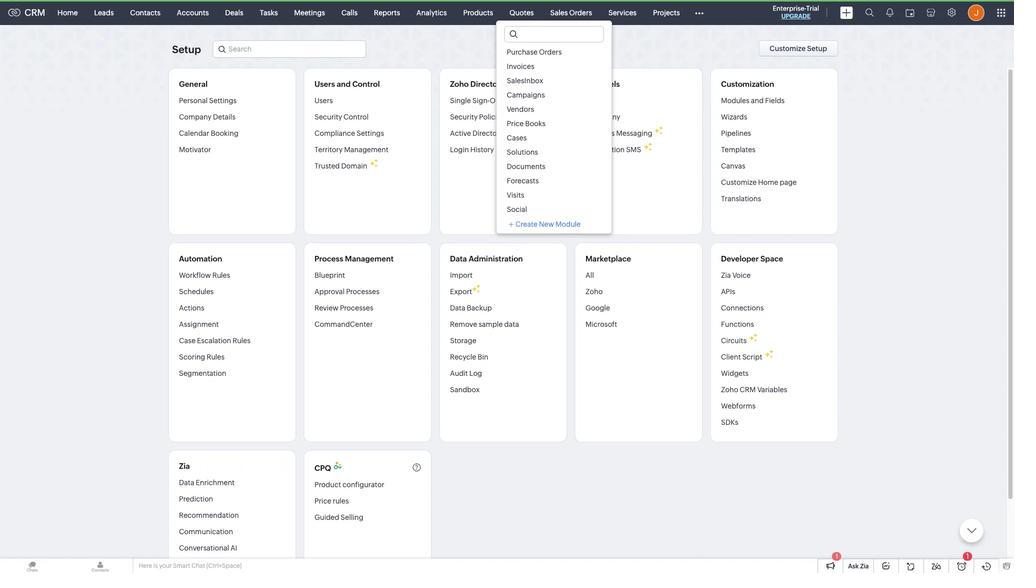 Task type: vqa. For each thing, say whether or not it's contained in the screenshot.
LOG
yes



Task type: describe. For each thing, give the bounding box(es) containing it.
analytics link
[[408, 0, 455, 25]]

canvas link
[[721, 158, 746, 174]]

calendar booking link
[[179, 125, 239, 142]]

export
[[450, 288, 472, 296]]

personal
[[179, 97, 208, 105]]

data for data backup
[[450, 304, 466, 313]]

orders for sales orders
[[569, 8, 592, 17]]

functions
[[721, 321, 754, 329]]

compliance settings
[[315, 129, 384, 138]]

google link
[[586, 300, 610, 317]]

client script link
[[721, 349, 763, 366]]

guided
[[315, 514, 339, 522]]

salesinbox link
[[497, 73, 612, 88]]

your
[[159, 563, 172, 570]]

space
[[761, 255, 784, 263]]

is
[[153, 563, 158, 570]]

personal settings
[[179, 97, 237, 105]]

recycle bin
[[450, 353, 489, 362]]

create menu image
[[841, 6, 853, 19]]

calendar image
[[906, 8, 915, 17]]

blueprint
[[315, 272, 345, 280]]

booking
[[211, 129, 239, 138]]

selling
[[341, 514, 364, 522]]

policies
[[479, 113, 505, 121]]

developer space
[[721, 255, 784, 263]]

data for data administration
[[450, 255, 467, 263]]

all
[[586, 272, 594, 280]]

prediction
[[179, 496, 213, 504]]

users for users and control
[[315, 80, 335, 89]]

workflow
[[179, 272, 211, 280]]

details
[[213, 113, 236, 121]]

create menu element
[[834, 0, 859, 25]]

assignment
[[179, 321, 219, 329]]

case escalation rules link
[[179, 333, 251, 349]]

templates
[[721, 146, 756, 154]]

zoho directory
[[450, 80, 505, 89]]

templates link
[[721, 142, 756, 158]]

vision
[[179, 561, 199, 569]]

customize setup button
[[759, 40, 838, 57]]

tasks
[[260, 8, 278, 17]]

customize for customize setup
[[770, 45, 806, 53]]

home inside home link
[[58, 8, 78, 17]]

zia for zia
[[179, 462, 190, 471]]

settings for compliance settings
[[357, 129, 384, 138]]

notification sms link
[[586, 142, 642, 158]]

telephony link
[[586, 109, 621, 125]]

scoring rules link
[[179, 349, 225, 366]]

case escalation rules
[[179, 337, 251, 345]]

list box containing purchase orders
[[497, 45, 612, 217]]

products link
[[455, 0, 501, 25]]

segmentation link
[[179, 366, 226, 382]]

workflow rules link
[[179, 271, 230, 284]]

crm link
[[8, 7, 45, 18]]

processes for approval processes
[[346, 288, 380, 296]]

fields
[[765, 97, 785, 105]]

directory for active
[[473, 129, 503, 138]]

translations link
[[721, 191, 761, 207]]

enterprise-trial upgrade
[[773, 5, 820, 20]]

automation
[[179, 255, 222, 263]]

invoices
[[507, 62, 535, 70]]

client
[[721, 353, 741, 362]]

zia for zia voice
[[721, 272, 731, 280]]

directory for zoho
[[471, 80, 505, 89]]

1 horizontal spatial 1
[[966, 553, 969, 561]]

and for modules
[[751, 97, 764, 105]]

contacts
[[130, 8, 161, 17]]

smart
[[173, 563, 190, 570]]

price for price rules
[[315, 498, 332, 506]]

sales orders link
[[542, 0, 600, 25]]

import
[[450, 272, 473, 280]]

reports link
[[366, 0, 408, 25]]

apis link
[[721, 284, 736, 300]]

schedules
[[179, 288, 214, 296]]

telephony
[[586, 113, 621, 121]]

widgets
[[721, 370, 749, 378]]

login
[[450, 146, 469, 154]]

functions link
[[721, 317, 754, 333]]

ask zia
[[848, 564, 869, 571]]

deals
[[225, 8, 243, 17]]

1 vertical spatial control
[[344, 113, 369, 121]]

zia voice
[[721, 272, 751, 280]]

1 vertical spatial rules
[[233, 337, 251, 345]]

settings for personal settings
[[209, 97, 237, 105]]

services link
[[600, 0, 645, 25]]

widgets link
[[721, 366, 749, 382]]

pipelines
[[721, 129, 751, 138]]

solutions link
[[497, 145, 612, 159]]

sandbox
[[450, 386, 480, 394]]

export link
[[450, 284, 472, 300]]

enterprise-
[[773, 5, 807, 12]]

notification sms
[[586, 146, 642, 154]]

personal settings link
[[179, 96, 237, 109]]

0 horizontal spatial 1
[[836, 554, 838, 560]]

users for users
[[315, 97, 333, 105]]

review
[[315, 304, 339, 313]]

profile image
[[968, 4, 985, 21]]

customize for customize home page
[[721, 179, 757, 187]]

0 vertical spatial control
[[352, 80, 380, 89]]

product configurator link
[[315, 481, 385, 494]]

0 horizontal spatial crm
[[25, 7, 45, 18]]

company
[[179, 113, 212, 121]]

products
[[463, 8, 493, 17]]

users link
[[315, 96, 333, 109]]



Task type: locate. For each thing, give the bounding box(es) containing it.
customize down upgrade
[[770, 45, 806, 53]]

here is your smart chat (ctrl+space)
[[139, 563, 242, 570]]

security down users link
[[315, 113, 342, 121]]

zoho for zoho directory
[[450, 80, 469, 89]]

general
[[179, 80, 208, 89]]

users and control
[[315, 80, 380, 89]]

price rules
[[315, 498, 349, 506]]

1 vertical spatial home
[[758, 179, 779, 187]]

settings up territory management link
[[357, 129, 384, 138]]

None field
[[213, 40, 366, 58]]

product
[[315, 481, 341, 490]]

0 horizontal spatial home
[[58, 8, 78, 17]]

data enrichment
[[179, 479, 235, 488]]

processes up the review processes
[[346, 288, 380, 296]]

0 vertical spatial crm
[[25, 7, 45, 18]]

setup down upgrade
[[807, 45, 827, 53]]

purchase orders
[[507, 48, 562, 56]]

1 horizontal spatial zia
[[721, 272, 731, 280]]

0 vertical spatial zia
[[721, 272, 731, 280]]

control up security control at the left top of page
[[352, 80, 380, 89]]

audit log link
[[450, 366, 482, 382]]

rules
[[212, 272, 230, 280], [233, 337, 251, 345], [207, 353, 225, 362]]

zoho down widgets link
[[721, 386, 739, 394]]

rules right workflow
[[212, 272, 230, 280]]

2 vertical spatial zoho
[[721, 386, 739, 394]]

business messaging
[[586, 129, 653, 138]]

2 users from the top
[[315, 97, 333, 105]]

services
[[609, 8, 637, 17]]

0 horizontal spatial and
[[337, 80, 351, 89]]

0 vertical spatial zoho
[[450, 80, 469, 89]]

orders up invoices link
[[539, 48, 562, 56]]

security
[[315, 113, 342, 121], [450, 113, 478, 121]]

social link
[[497, 202, 612, 217]]

1 vertical spatial users
[[315, 97, 333, 105]]

trusted domain link
[[315, 158, 367, 174]]

customize setup link
[[759, 40, 842, 57]]

remove sample data
[[450, 321, 519, 329]]

rules for workflow rules
[[212, 272, 230, 280]]

price up guided
[[315, 498, 332, 506]]

price for price books
[[507, 119, 524, 128]]

single
[[450, 97, 471, 105]]

zia left voice
[[721, 272, 731, 280]]

configurator
[[343, 481, 385, 490]]

0 vertical spatial rules
[[212, 272, 230, 280]]

profile element
[[962, 0, 991, 25]]

management for process management
[[345, 255, 394, 263]]

quotes
[[510, 8, 534, 17]]

purchase orders link
[[497, 45, 612, 59]]

invoices link
[[497, 59, 612, 73]]

directory down policies
[[473, 129, 503, 138]]

territory management
[[315, 146, 389, 154]]

audit log
[[450, 370, 482, 378]]

orders for purchase orders
[[539, 48, 562, 56]]

motivator link
[[179, 142, 211, 158]]

sms
[[626, 146, 642, 154]]

territory
[[315, 146, 343, 154]]

zia right ask
[[860, 564, 869, 571]]

0 vertical spatial processes
[[346, 288, 380, 296]]

and for users
[[337, 80, 351, 89]]

price inside list box
[[507, 119, 524, 128]]

1 vertical spatial directory
[[473, 129, 503, 138]]

management up domain
[[344, 146, 389, 154]]

zia
[[721, 272, 731, 280], [179, 462, 190, 471], [860, 564, 869, 571]]

0 vertical spatial management
[[344, 146, 389, 154]]

1 vertical spatial crm
[[740, 386, 756, 394]]

data backup
[[450, 304, 492, 313]]

webforms link
[[721, 399, 756, 415]]

ai
[[231, 545, 237, 553]]

motivator
[[179, 146, 211, 154]]

0 vertical spatial and
[[337, 80, 351, 89]]

2 horizontal spatial zoho
[[721, 386, 739, 394]]

connections link
[[721, 300, 764, 317]]

orders right 'sales'
[[569, 8, 592, 17]]

chats image
[[0, 560, 64, 574]]

data enrichment link
[[179, 479, 235, 492]]

0 vertical spatial settings
[[209, 97, 237, 105]]

setup up general
[[172, 43, 201, 55]]

data up import
[[450, 255, 467, 263]]

purchase
[[507, 48, 538, 56]]

1 horizontal spatial crm
[[740, 386, 756, 394]]

0 horizontal spatial zia
[[179, 462, 190, 471]]

bin
[[478, 353, 489, 362]]

2 vertical spatial zia
[[860, 564, 869, 571]]

Search text field
[[213, 41, 366, 57]]

cases
[[507, 134, 527, 142]]

users up users link
[[315, 80, 335, 89]]

zoho up single
[[450, 80, 469, 89]]

case
[[179, 337, 196, 345]]

compliance
[[315, 129, 355, 138]]

0 horizontal spatial price
[[315, 498, 332, 506]]

security for security policies
[[450, 113, 478, 121]]

setup inside button
[[807, 45, 827, 53]]

0 vertical spatial customize
[[770, 45, 806, 53]]

and
[[337, 80, 351, 89], [751, 97, 764, 105]]

settings
[[209, 97, 237, 105], [357, 129, 384, 138]]

trusted
[[315, 162, 340, 170]]

zoho link
[[586, 284, 603, 300]]

import link
[[450, 271, 473, 284]]

0 vertical spatial users
[[315, 80, 335, 89]]

zoho for zoho crm variables
[[721, 386, 739, 394]]

0 vertical spatial price
[[507, 119, 524, 128]]

quotes link
[[501, 0, 542, 25]]

leads link
[[86, 0, 122, 25]]

0 horizontal spatial customize
[[721, 179, 757, 187]]

microsoft link
[[586, 317, 617, 333]]

orders inside purchase orders link
[[539, 48, 562, 56]]

1 vertical spatial settings
[[357, 129, 384, 138]]

rules for scoring rules
[[207, 353, 225, 362]]

leads
[[94, 8, 114, 17]]

processes for review processes
[[340, 304, 373, 313]]

0 vertical spatial orders
[[569, 8, 592, 17]]

security up the 'active'
[[450, 113, 478, 121]]

process
[[315, 255, 343, 263]]

data for data enrichment
[[179, 479, 194, 488]]

management for territory management
[[344, 146, 389, 154]]

management up approval processes link
[[345, 255, 394, 263]]

crm up webforms link
[[740, 386, 756, 394]]

zoho for zoho
[[586, 288, 603, 296]]

0 vertical spatial data
[[450, 255, 467, 263]]

home left leads link
[[58, 8, 78, 17]]

customize inside button
[[770, 45, 806, 53]]

google
[[586, 304, 610, 313]]

2 security from the left
[[450, 113, 478, 121]]

control up compliance settings "link"
[[344, 113, 369, 121]]

1 horizontal spatial home
[[758, 179, 779, 187]]

2 vertical spatial data
[[179, 479, 194, 488]]

storage
[[450, 337, 477, 345]]

security for security control
[[315, 113, 342, 121]]

1
[[966, 553, 969, 561], [836, 554, 838, 560]]

projects link
[[645, 0, 688, 25]]

1 users from the top
[[315, 80, 335, 89]]

review processes link
[[315, 300, 373, 317]]

crm left home link
[[25, 7, 45, 18]]

1 horizontal spatial orders
[[569, 8, 592, 17]]

and up security control at the left top of page
[[337, 80, 351, 89]]

reports
[[374, 8, 400, 17]]

(ctrl+space)
[[206, 563, 242, 570]]

zoho crm variables
[[721, 386, 788, 394]]

1 vertical spatial orders
[[539, 48, 562, 56]]

2 horizontal spatial zia
[[860, 564, 869, 571]]

circuits
[[721, 337, 747, 345]]

0 horizontal spatial orders
[[539, 48, 562, 56]]

data down export link
[[450, 304, 466, 313]]

0 horizontal spatial settings
[[209, 97, 237, 105]]

modules and fields
[[721, 97, 785, 105]]

1 horizontal spatial zoho
[[586, 288, 603, 296]]

0 vertical spatial home
[[58, 8, 78, 17]]

contacts image
[[68, 560, 132, 574]]

control
[[352, 80, 380, 89], [344, 113, 369, 121]]

1 horizontal spatial settings
[[357, 129, 384, 138]]

zia up data enrichment
[[179, 462, 190, 471]]

0 vertical spatial directory
[[471, 80, 505, 89]]

1 vertical spatial zia
[[179, 462, 190, 471]]

translations
[[721, 195, 761, 203]]

data
[[504, 321, 519, 329]]

create
[[516, 220, 538, 228]]

forecasts link
[[497, 174, 612, 188]]

home inside customize home page link
[[758, 179, 779, 187]]

search element
[[859, 0, 880, 25]]

settings inside "link"
[[357, 129, 384, 138]]

apis
[[721, 288, 736, 296]]

1 horizontal spatial and
[[751, 97, 764, 105]]

remove
[[450, 321, 477, 329]]

guided selling link
[[315, 510, 364, 526]]

segmentation
[[179, 370, 226, 378]]

2 vertical spatial rules
[[207, 353, 225, 362]]

trusted domain
[[315, 162, 367, 170]]

communication
[[179, 528, 233, 537]]

actions
[[179, 304, 204, 313]]

1 vertical spatial management
[[345, 255, 394, 263]]

Other Modules field
[[688, 4, 710, 21]]

rules down the 'case escalation rules' on the bottom
[[207, 353, 225, 362]]

1 vertical spatial customize
[[721, 179, 757, 187]]

rules
[[333, 498, 349, 506]]

1 security from the left
[[315, 113, 342, 121]]

signals element
[[880, 0, 900, 25]]

directory up single sign-on(saml)
[[471, 80, 505, 89]]

blueprint link
[[315, 271, 345, 284]]

customize up translations link
[[721, 179, 757, 187]]

1 horizontal spatial customize
[[770, 45, 806, 53]]

search image
[[866, 8, 874, 17]]

rules right escalation
[[233, 337, 251, 345]]

processes down approval processes
[[340, 304, 373, 313]]

0 horizontal spatial setup
[[172, 43, 201, 55]]

signals image
[[887, 8, 894, 17]]

and left fields
[[751, 97, 764, 105]]

0 horizontal spatial zoho
[[450, 80, 469, 89]]

conversational
[[179, 545, 229, 553]]

sales orders
[[550, 8, 592, 17]]

1 horizontal spatial security
[[450, 113, 478, 121]]

campaigns link
[[497, 88, 612, 102]]

1 vertical spatial price
[[315, 498, 332, 506]]

price up sync
[[507, 119, 524, 128]]

history
[[471, 146, 494, 154]]

data up prediction link
[[179, 479, 194, 488]]

1 vertical spatial zoho
[[586, 288, 603, 296]]

1 vertical spatial data
[[450, 304, 466, 313]]

sales
[[550, 8, 568, 17]]

administration
[[469, 255, 523, 263]]

home left page
[[758, 179, 779, 187]]

users up security control at the left top of page
[[315, 97, 333, 105]]

list box
[[497, 45, 612, 217]]

calendar
[[179, 129, 209, 138]]

sandbox link
[[450, 382, 480, 399]]

settings up details
[[209, 97, 237, 105]]

zoho down all link
[[586, 288, 603, 296]]

0 horizontal spatial security
[[315, 113, 342, 121]]

1 vertical spatial processes
[[340, 304, 373, 313]]

orders inside sales orders link
[[569, 8, 592, 17]]

1 vertical spatial and
[[751, 97, 764, 105]]

microsoft
[[586, 321, 617, 329]]

company details link
[[179, 109, 236, 125]]

domain
[[341, 162, 367, 170]]

sync
[[505, 129, 521, 138]]

accounts
[[177, 8, 209, 17]]

variables
[[758, 386, 788, 394]]

Search Modules text field
[[505, 26, 604, 42]]

1 horizontal spatial price
[[507, 119, 524, 128]]

1 horizontal spatial setup
[[807, 45, 827, 53]]



